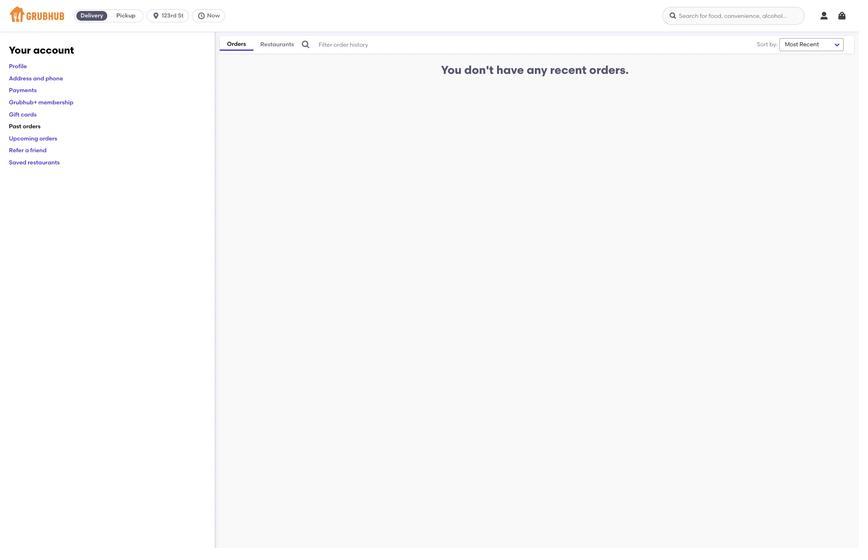 Task type: describe. For each thing, give the bounding box(es) containing it.
sort by:
[[757, 41, 778, 48]]

sort
[[757, 41, 768, 48]]

orders button
[[220, 38, 254, 51]]

123rd st button
[[147, 9, 192, 22]]

Filter order history search field
[[301, 36, 732, 54]]

saved
[[9, 159, 26, 166]]

123rd st
[[162, 12, 184, 19]]

address
[[9, 75, 32, 82]]

a
[[25, 147, 29, 154]]

restaurants
[[260, 41, 294, 48]]

pickup
[[116, 12, 136, 19]]

main navigation navigation
[[0, 0, 859, 32]]

saved restaurants
[[9, 159, 60, 166]]

past
[[9, 123, 21, 130]]

your account
[[9, 44, 74, 56]]

now button
[[192, 9, 228, 22]]

and
[[33, 75, 44, 82]]

orders.
[[589, 63, 629, 77]]

don't
[[464, 63, 494, 77]]

st
[[178, 12, 184, 19]]

your
[[9, 44, 31, 56]]

phone
[[45, 75, 63, 82]]

you don't have any recent orders.
[[441, 63, 629, 77]]

gift cards link
[[9, 111, 37, 118]]

refer a friend link
[[9, 147, 47, 154]]

profile
[[9, 63, 27, 70]]

orders
[[227, 41, 246, 47]]

friend
[[30, 147, 47, 154]]

recent
[[550, 63, 587, 77]]

pickup button
[[109, 9, 143, 22]]

saved restaurants link
[[9, 159, 60, 166]]

now
[[207, 12, 220, 19]]

payments link
[[9, 87, 37, 94]]

address and phone link
[[9, 75, 63, 82]]



Task type: vqa. For each thing, say whether or not it's contained in the screenshot.
$14.99
no



Task type: locate. For each thing, give the bounding box(es) containing it.
orders up upcoming orders
[[23, 123, 41, 130]]

any
[[527, 63, 547, 77]]

past orders link
[[9, 123, 41, 130]]

2 svg image from the left
[[669, 12, 677, 20]]

orders up friend
[[39, 135, 57, 142]]

have
[[496, 63, 524, 77]]

refer
[[9, 147, 24, 154]]

upcoming
[[9, 135, 38, 142]]

restaurants
[[28, 159, 60, 166]]

svg image inside 123rd st 'button'
[[152, 12, 160, 20]]

refer a friend
[[9, 147, 47, 154]]

upcoming orders link
[[9, 135, 57, 142]]

1 horizontal spatial svg image
[[669, 12, 677, 20]]

1 vertical spatial orders
[[39, 135, 57, 142]]

delivery button
[[75, 9, 109, 22]]

grubhub+
[[9, 99, 37, 106]]

svg image
[[819, 11, 829, 21], [837, 11, 847, 21], [152, 12, 160, 20], [301, 40, 311, 50]]

grubhub+ membership
[[9, 99, 73, 106]]

123rd
[[162, 12, 177, 19]]

svg image
[[197, 12, 205, 20], [669, 12, 677, 20]]

address and phone
[[9, 75, 63, 82]]

orders
[[23, 123, 41, 130], [39, 135, 57, 142]]

delivery
[[81, 12, 103, 19]]

gift cards
[[9, 111, 37, 118]]

membership
[[38, 99, 73, 106]]

grubhub+ membership link
[[9, 99, 73, 106]]

Search for food, convenience, alcohol... search field
[[662, 7, 805, 25]]

profile link
[[9, 63, 27, 70]]

you
[[441, 63, 462, 77]]

restaurants button
[[254, 39, 301, 50]]

orders for past orders
[[23, 123, 41, 130]]

orders for upcoming orders
[[39, 135, 57, 142]]

past orders
[[9, 123, 41, 130]]

cards
[[21, 111, 37, 118]]

payments
[[9, 87, 37, 94]]

0 vertical spatial orders
[[23, 123, 41, 130]]

1 svg image from the left
[[197, 12, 205, 20]]

gift
[[9, 111, 19, 118]]

by:
[[770, 41, 778, 48]]

0 horizontal spatial svg image
[[197, 12, 205, 20]]

account
[[33, 44, 74, 56]]

svg image inside now button
[[197, 12, 205, 20]]

upcoming orders
[[9, 135, 57, 142]]



